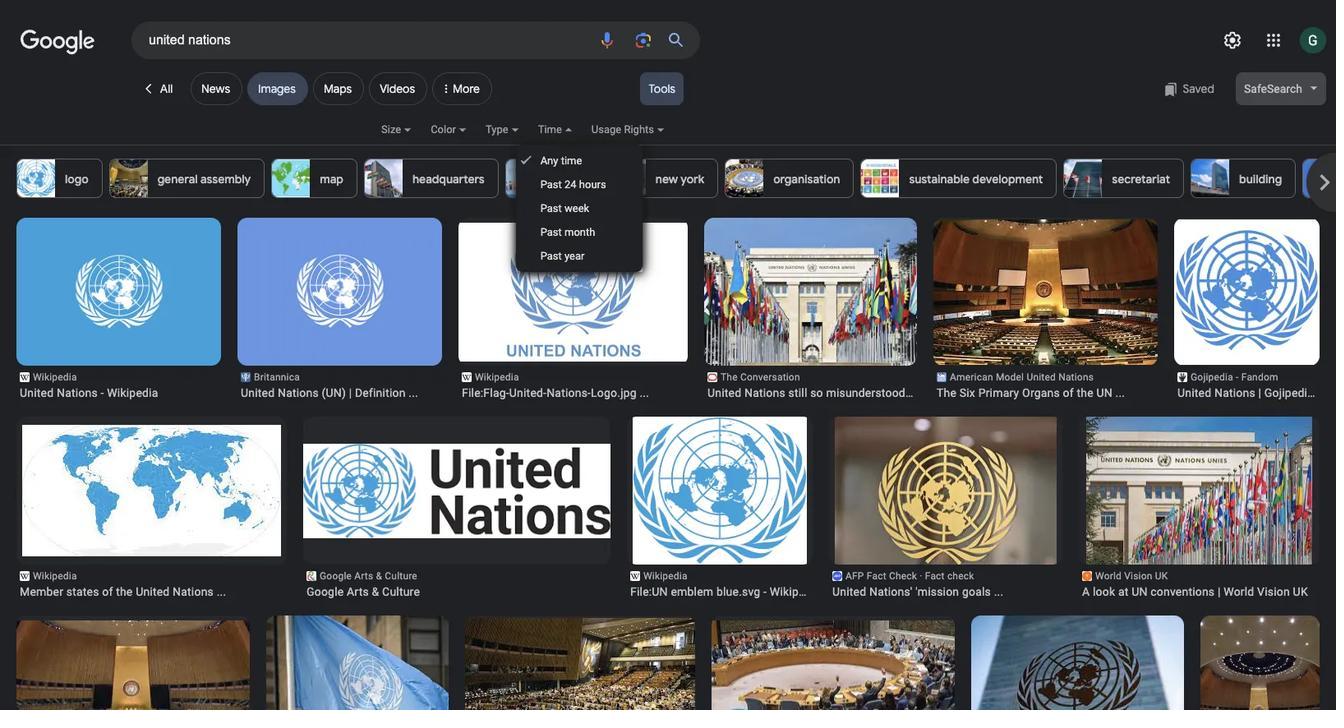 Task type: describe. For each thing, give the bounding box(es) containing it.
gojipedia - fandom
[[1191, 372, 1279, 383]]

24
[[565, 178, 577, 191]]

0 vertical spatial arts
[[355, 571, 374, 582]]

past week
[[541, 202, 590, 215]]

look
[[1093, 585, 1116, 599]]

blue.svg
[[717, 585, 761, 599]]

wikipedia for member
[[33, 571, 77, 582]]

past year link
[[516, 244, 643, 268]]

time
[[538, 123, 562, 136]]

the united nations, new york, united states — google arts & culture element
[[307, 585, 608, 599]]

logo link
[[16, 159, 102, 198]]

past month
[[541, 226, 596, 238]]

logo.jpg
[[591, 386, 637, 400]]

fandom
[[1242, 372, 1279, 383]]

united nations | gojipedia | fan
[[1178, 386, 1337, 400]]

all link
[[132, 72, 186, 105]]

1 vertical spatial &
[[372, 585, 379, 599]]

size button
[[381, 121, 431, 149]]

- inside list item
[[764, 585, 767, 599]]

the inside united nations 101: the six primary organs of the un - amun element
[[1077, 386, 1094, 400]]

google arts & culture list item
[[303, 417, 611, 599]]

united nations general assembly: who's speaking and what to watch for | cnn image
[[9, 621, 256, 710]]

0 vertical spatial uk
[[1156, 571, 1169, 582]]

past for past 24 hours
[[541, 178, 562, 191]]

united nations - wikipedia
[[20, 386, 158, 400]]

will the ambitious un summit of the future just be a rehash of the past? |  the hill image
[[962, 616, 1185, 710]]

member states of the united nations - wikipedia image
[[22, 425, 281, 557]]

united nations still so misunderstood ... list item
[[700, 218, 922, 400]]

afp
[[846, 571, 865, 582]]

safesearch
[[1245, 82, 1303, 95]]

file:flag-united-nations-logo.jpg ... list item
[[451, 218, 697, 400]]

0 vertical spatial google
[[320, 571, 352, 582]]

a look at un conventions | world vision uk list item
[[1079, 415, 1320, 599]]

nations for united nations | gojipedia | fan
[[1215, 386, 1256, 400]]

any time
[[541, 155, 582, 167]]

member states of the united nations ... list item
[[16, 417, 287, 599]]

0 vertical spatial google arts & culture
[[320, 571, 418, 582]]

quick settings image
[[1223, 30, 1243, 50]]

american
[[950, 372, 994, 383]]

maps link
[[313, 72, 364, 105]]

united-
[[510, 386, 547, 400]]

usage
[[592, 123, 622, 136]]

0 vertical spatial vision
[[1125, 571, 1153, 582]]

american model united nations
[[950, 372, 1094, 383]]

videos link
[[369, 72, 428, 105]]

organisation link
[[725, 159, 855, 198]]

building link
[[1191, 159, 1297, 198]]

united nations - wikipedia element
[[20, 386, 218, 400]]

goals
[[963, 585, 992, 599]]

past year
[[541, 250, 585, 262]]

past for past week
[[541, 202, 562, 215]]

check
[[948, 571, 975, 582]]

united nations | gojipedia | fan list item
[[1175, 218, 1337, 400]]

united inside the six primary organs of the un ... list item
[[1027, 372, 1056, 383]]

nations inside the six primary organs of the un ... list item
[[1059, 372, 1094, 383]]

united nations 101: the six primary organs of the un - amun image
[[928, 220, 1162, 365]]

usage rights button
[[592, 121, 684, 149]]

still
[[789, 386, 808, 400]]

united for united nations - wikipedia
[[20, 386, 54, 400]]

past 24 hours
[[541, 178, 606, 191]]

united nations - youtube image
[[711, 621, 957, 710]]

file:un emblem blue.svg - wikipedia image
[[633, 417, 807, 565]]

1 vertical spatial un
[[1132, 585, 1148, 599]]

hoax circulates about united nations' 'mission goals' | fact check element
[[833, 585, 1060, 599]]

nations for united nations (un) | definition ...
[[278, 386, 319, 400]]

1 vertical spatial google
[[307, 585, 344, 599]]

0 vertical spatial gojipedia
[[1191, 372, 1234, 383]]

united for united nations (un) | definition ...
[[241, 386, 275, 400]]

wikipedia for file:un
[[644, 571, 688, 582]]

the for the six primary organs of the un ...
[[937, 386, 957, 400]]

united for united nations' 'mission goals ...
[[833, 585, 867, 599]]

united nations (un) | definition ...
[[241, 386, 418, 400]]

safesearch button
[[1236, 72, 1327, 106]]

a look at un conventions | world vision uk image
[[1087, 415, 1313, 566]]

file:flag-united-nations-logo.jpg - wikipedia image
[[451, 223, 697, 362]]

2 fact from the left
[[926, 571, 945, 582]]

united nations - wikipedia list item
[[8, 218, 230, 400]]

all
[[160, 81, 173, 96]]

past week link
[[516, 196, 643, 220]]

states
[[66, 585, 99, 599]]

united nations | gojipedia | fandom image
[[1175, 220, 1320, 365]]

map
[[320, 172, 344, 187]]

more button
[[432, 59, 497, 112]]

united nations (un) | definition, history, founders, flag, & facts |  britannica image
[[229, 218, 451, 366]]

new york link
[[607, 159, 719, 198]]

general
[[158, 172, 198, 187]]

definition
[[355, 386, 406, 400]]

united nations (un) | definition, history, founders, flag, & facts |  britannica element
[[241, 386, 439, 400]]

logo
[[65, 172, 88, 187]]

any time link
[[516, 149, 643, 173]]

... inside "file:flag-united-nations-logo.jpg - wikipedia" element
[[640, 386, 650, 400]]

emblem
[[671, 585, 714, 599]]

new york
[[656, 172, 705, 187]]

misunderstood
[[827, 386, 906, 400]]

sustainable
[[910, 172, 970, 187]]

organisation
[[774, 172, 841, 187]]

·
[[920, 571, 923, 582]]

britannica
[[254, 372, 300, 383]]

conventions
[[1151, 585, 1215, 599]]

so
[[811, 386, 824, 400]]

united nations - wikipedia image
[[8, 218, 230, 366]]

file:un
[[631, 585, 668, 599]]

1 vertical spatial culture
[[382, 585, 420, 599]]

member states of the united nations ...
[[20, 585, 226, 599]]

... inside hoax circulates about united nations' 'mission goals' | fact check element
[[994, 585, 1004, 599]]

united nations still so misunderstood ...
[[708, 386, 919, 400]]

cold war image
[[1304, 159, 1337, 197]]

united nations (un) | definition ... list item
[[229, 218, 451, 400]]

tools
[[649, 81, 676, 96]]

sustainable development link
[[861, 159, 1057, 198]]

time
[[561, 155, 582, 167]]

world leaders to meet at un as big powers vie for developing states |  reuters image
[[1201, 615, 1320, 710]]

file:un emblem blue.svg - wikipedia list item
[[627, 417, 821, 599]]

nations for united nations - wikipedia
[[57, 386, 98, 400]]

past month link
[[516, 220, 643, 244]]

six
[[960, 386, 976, 400]]

0 vertical spatial &
[[376, 571, 382, 582]]

time button
[[538, 121, 592, 149]]

united nations 101: the six primary organs of the un - amun element
[[937, 386, 1155, 400]]

nations-
[[547, 386, 591, 400]]

general assembly
[[158, 172, 251, 187]]

month
[[565, 226, 596, 238]]

file:flag-united-nations-logo.jpg ...
[[462, 386, 650, 400]]

tools button
[[641, 72, 684, 105]]



Task type: vqa. For each thing, say whether or not it's contained in the screenshot.
right the National
no



Task type: locate. For each thing, give the bounding box(es) containing it.
0 horizontal spatial the
[[721, 372, 738, 383]]

of right organs
[[1063, 386, 1074, 400]]

0 vertical spatial the
[[721, 372, 738, 383]]

type button
[[486, 121, 538, 149]]

search by image image
[[634, 30, 654, 50]]

assembly
[[200, 172, 251, 187]]

nations inside list item
[[57, 386, 98, 400]]

0 horizontal spatial of
[[102, 585, 113, 599]]

google
[[320, 571, 352, 582], [307, 585, 344, 599]]

1 vertical spatial vision
[[1258, 585, 1291, 599]]

| left fan in the bottom right of the page
[[1318, 386, 1321, 400]]

past left the year
[[541, 250, 562, 262]]

- inside list item
[[101, 386, 104, 400]]

1 vertical spatial gojipedia
[[1265, 386, 1315, 400]]

'mission
[[916, 585, 960, 599]]

fact
[[867, 571, 887, 582], [926, 571, 945, 582]]

color button
[[431, 121, 486, 149]]

3 past from the top
[[541, 226, 562, 238]]

saved link
[[1156, 72, 1223, 105]]

general assembly link
[[109, 159, 265, 198]]

0 vertical spatial -
[[1237, 372, 1239, 383]]

4 past from the top
[[541, 250, 562, 262]]

0 vertical spatial of
[[1063, 386, 1074, 400]]

0 horizontal spatial vision
[[1125, 571, 1153, 582]]

| right conventions
[[1218, 585, 1221, 599]]

uk up world leaders to meet at un as big powers vie for developing states |  reuters image
[[1294, 585, 1309, 599]]

| down fandom
[[1259, 386, 1262, 400]]

new
[[656, 172, 678, 187]]

world vision uk
[[1096, 571, 1169, 582]]

united nations | gojipedia | fandom element
[[1178, 386, 1337, 400]]

why is the united nations still so misunderstood? element
[[708, 386, 919, 400]]

size
[[381, 123, 401, 136]]

past for past year
[[541, 250, 562, 262]]

wikipedia inside "file:flag-united-nations-logo.jpg ..." list item
[[475, 372, 519, 383]]

next image
[[1309, 166, 1337, 199]]

of right states
[[102, 585, 113, 599]]

- inside united nations | gojipedia | fan list item
[[1237, 372, 1239, 383]]

secretariat
[[1113, 172, 1171, 187]]

development
[[973, 172, 1043, 187]]

2 past from the top
[[541, 202, 562, 215]]

map link
[[272, 159, 358, 198]]

sustainable development
[[910, 172, 1043, 187]]

videos
[[380, 81, 415, 96]]

1 horizontal spatial the
[[937, 386, 957, 400]]

rights
[[624, 123, 654, 136]]

0 vertical spatial world
[[1096, 571, 1122, 582]]

1 horizontal spatial world
[[1224, 585, 1255, 599]]

list containing logo
[[16, 159, 1337, 198]]

hours
[[579, 178, 606, 191]]

1 vertical spatial world
[[1224, 585, 1255, 599]]

0 horizontal spatial gojipedia
[[1191, 372, 1234, 383]]

united for united nations | gojipedia | fan
[[1178, 386, 1212, 400]]

list containing united nations - wikipedia
[[8, 218, 1337, 710]]

a look at un conventions | world vision uk
[[1083, 585, 1309, 599]]

0 horizontal spatial world
[[1096, 571, 1122, 582]]

gojipedia up 'united nations | gojipedia | fan' at bottom right
[[1191, 372, 1234, 383]]

usage rights
[[592, 123, 654, 136]]

... inside united nations 101: the six primary organs of the un - amun element
[[1116, 386, 1126, 400]]

wikipedia for united
[[33, 372, 77, 383]]

fact up nations'
[[867, 571, 887, 582]]

0 horizontal spatial uk
[[1156, 571, 1169, 582]]

1 horizontal spatial -
[[764, 585, 767, 599]]

hoax circulates about united nations' 'mission goals' | fact check image
[[835, 417, 1057, 571]]

united for united nations still so misunderstood ...
[[708, 386, 742, 400]]

of inside united nations 101: the six primary organs of the un - amun element
[[1063, 386, 1074, 400]]

1 horizontal spatial fact
[[926, 571, 945, 582]]

& up un general assembly to take place amid uptick of political violence - abc  news image
[[372, 585, 379, 599]]

wikipedia
[[33, 372, 77, 383], [475, 372, 519, 383], [107, 386, 158, 400], [33, 571, 77, 582], [644, 571, 688, 582], [770, 585, 821, 599]]

Search text field
[[149, 26, 588, 54]]

culture
[[385, 571, 418, 582], [382, 585, 420, 599]]

member states of the united nations - wikipedia element
[[20, 585, 284, 599]]

nations inside "element"
[[745, 386, 786, 400]]

color
[[431, 123, 456, 136]]

... inside united nations (un) | definition, history, founders, flag, & facts |  britannica element
[[409, 386, 418, 400]]

type
[[486, 123, 509, 136]]

the inside united nations still so misunderstood ... list item
[[721, 372, 738, 383]]

the left six
[[937, 386, 957, 400]]

nations for united nations still so misunderstood ...
[[745, 386, 786, 400]]

united inside 'list item'
[[833, 585, 867, 599]]

fact right ·
[[926, 571, 945, 582]]

1 vertical spatial the
[[116, 585, 133, 599]]

peace
[[554, 172, 587, 187]]

world
[[1096, 571, 1122, 582], [1224, 585, 1255, 599]]

file:flag-united-nations-logo.jpg - wikipedia element
[[462, 386, 685, 400]]

united nations' 'mission goals ... list item
[[830, 417, 1063, 599]]

news
[[201, 81, 230, 96]]

the right organs
[[1077, 386, 1094, 400]]

images
[[258, 81, 296, 96]]

list
[[16, 159, 1337, 198], [8, 218, 1337, 710]]

google arts & culture
[[320, 571, 418, 582], [307, 585, 420, 599]]

None search field
[[0, 21, 700, 59]]

nations'
[[870, 585, 913, 599]]

of
[[1063, 386, 1074, 400], [102, 585, 113, 599]]

primary
[[979, 386, 1020, 400]]

past for past month
[[541, 226, 562, 238]]

arts inside the united nations, new york, united states — google arts & culture element
[[347, 585, 369, 599]]

the
[[721, 372, 738, 383], [937, 386, 957, 400]]

un right at on the bottom of the page
[[1132, 585, 1148, 599]]

past
[[541, 178, 562, 191], [541, 202, 562, 215], [541, 226, 562, 238], [541, 250, 562, 262]]

united inside "element"
[[708, 386, 742, 400]]

1 past from the top
[[541, 178, 562, 191]]

the for the conversation
[[721, 372, 738, 383]]

the
[[1077, 386, 1094, 400], [116, 585, 133, 599]]

the united nations, new york, united states — google arts & culture image
[[303, 444, 611, 538]]

2 vertical spatial -
[[764, 585, 767, 599]]

vision up at on the bottom of the page
[[1125, 571, 1153, 582]]

vision up world leaders to meet at un as big powers vie for developing states |  reuters image
[[1258, 585, 1291, 599]]

gojipedia down fandom
[[1265, 386, 1315, 400]]

1 vertical spatial -
[[101, 386, 104, 400]]

1 horizontal spatial uk
[[1294, 585, 1309, 599]]

& up the united nations, new york, united states — google arts & culture element at the bottom of the page
[[376, 571, 382, 582]]

wikipedia for file:flag-
[[475, 372, 519, 383]]

0 vertical spatial culture
[[385, 571, 418, 582]]

the six primary organs of the un ... list item
[[928, 218, 1162, 400]]

secretariat link
[[1064, 159, 1185, 198]]

1 fact from the left
[[867, 571, 887, 582]]

past up past year at the top left
[[541, 226, 562, 238]]

... inside why is the united nations still so misunderstood? "element"
[[909, 386, 919, 400]]

arts
[[355, 571, 374, 582], [347, 585, 369, 599]]

the inside member states of the united nations - wikipedia element
[[116, 585, 133, 599]]

1 vertical spatial of
[[102, 585, 113, 599]]

1 horizontal spatial un
[[1132, 585, 1148, 599]]

at
[[1119, 585, 1129, 599]]

un right organs
[[1097, 386, 1113, 400]]

headquarters
[[413, 172, 485, 187]]

any
[[541, 155, 559, 167]]

un
[[1097, 386, 1113, 400], [1132, 585, 1148, 599]]

past left week at top left
[[541, 202, 562, 215]]

more
[[453, 81, 480, 96]]

united nations' 'mission goals ...
[[833, 585, 1004, 599]]

1 horizontal spatial of
[[1063, 386, 1074, 400]]

why is the united nations still so misunderstood? image
[[700, 218, 922, 366]]

0 vertical spatial the
[[1077, 386, 1094, 400]]

york
[[681, 172, 705, 187]]

more filters element
[[432, 72, 492, 105]]

afp fact check · fact check
[[846, 571, 975, 582]]

a look at un conventions | world vision uk element
[[1083, 585, 1317, 599]]

world right conventions
[[1224, 585, 1255, 599]]

1 vertical spatial google arts & culture
[[307, 585, 420, 599]]

peace link
[[505, 159, 601, 198]]

organs
[[1023, 386, 1060, 400]]

1 horizontal spatial vision
[[1258, 585, 1291, 599]]

the inside list item
[[937, 386, 957, 400]]

year
[[565, 250, 585, 262]]

1 vertical spatial list
[[8, 218, 1337, 710]]

1 horizontal spatial the
[[1077, 386, 1094, 400]]

united
[[1027, 372, 1056, 383], [20, 386, 54, 400], [241, 386, 275, 400], [708, 386, 742, 400], [1178, 386, 1212, 400], [136, 585, 170, 599], [833, 585, 867, 599]]

fan
[[1324, 386, 1337, 400]]

file:un emblem blue.svg - wikipedia
[[631, 585, 821, 599]]

(un)
[[322, 386, 346, 400]]

0 horizontal spatial un
[[1097, 386, 1113, 400]]

model
[[996, 372, 1025, 383]]

1 horizontal spatial gojipedia
[[1265, 386, 1315, 400]]

2 horizontal spatial -
[[1237, 372, 1239, 383]]

0 horizontal spatial -
[[101, 386, 104, 400]]

check
[[889, 571, 918, 582]]

file:un emblem blue.svg - wikipedia element
[[631, 585, 821, 599]]

1 vertical spatial uk
[[1294, 585, 1309, 599]]

united inside list item
[[20, 386, 54, 400]]

the left conversation
[[721, 372, 738, 383]]

conversation
[[741, 372, 801, 383]]

0 horizontal spatial fact
[[867, 571, 887, 582]]

the conversation
[[721, 372, 801, 383]]

uk up conventions
[[1156, 571, 1169, 582]]

of inside member states of the united nations - wikipedia element
[[102, 585, 113, 599]]

uk
[[1156, 571, 1169, 582], [1294, 585, 1309, 599]]

past left 24
[[541, 178, 562, 191]]

week
[[565, 202, 590, 215]]

wikipedia inside member states of the united nations ... list item
[[33, 571, 77, 582]]

go to google home image
[[21, 28, 95, 56]]

1 vertical spatial arts
[[347, 585, 369, 599]]

gojipedia
[[1191, 372, 1234, 383], [1265, 386, 1315, 400]]

headquarters link
[[364, 159, 499, 198]]

news link
[[191, 72, 243, 105]]

un general assembly to take place amid uptick of political violence - abc  news image
[[259, 616, 457, 710]]

0 horizontal spatial the
[[116, 585, 133, 599]]

&
[[376, 571, 382, 582], [372, 585, 379, 599]]

world up look
[[1096, 571, 1122, 582]]

... inside member states of the united nations - wikipedia element
[[217, 585, 226, 599]]

maps
[[324, 81, 352, 96]]

0 vertical spatial un
[[1097, 386, 1113, 400]]

saved
[[1183, 81, 1215, 96]]

file:flag-
[[462, 386, 510, 400]]

| right the '(un)'
[[349, 386, 352, 400]]

0 vertical spatial list
[[16, 159, 1337, 198]]

statement by the president on the united nations general assembly - u.s.  embassy & consulates in italy image
[[457, 618, 696, 710]]

the right states
[[116, 585, 133, 599]]

1 vertical spatial the
[[937, 386, 957, 400]]

vision
[[1125, 571, 1153, 582], [1258, 585, 1291, 599]]



